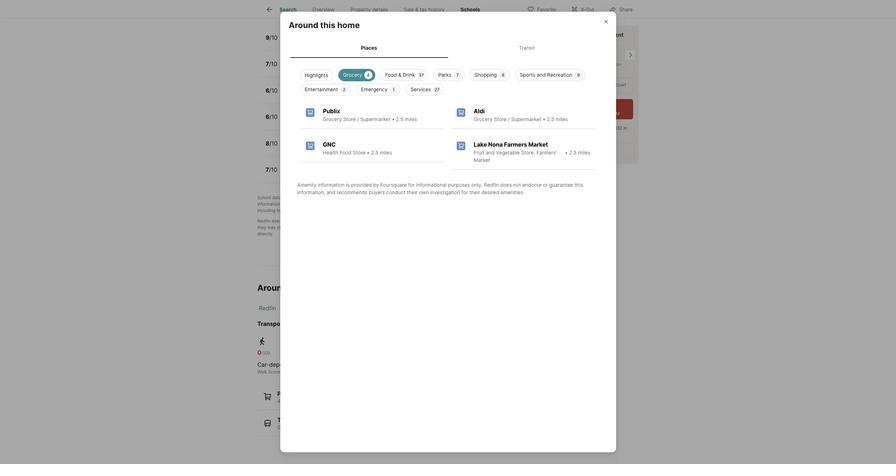 Task type: locate. For each thing, give the bounding box(es) containing it.
store right health
[[353, 150, 366, 156]]

1 vertical spatial transit
[[277, 417, 297, 424]]

video
[[603, 83, 615, 88]]

by down amenity in the left of the page
[[306, 195, 311, 201]]

6 /10 up 8 /10
[[266, 114, 278, 121]]

0 vertical spatial information
[[318, 182, 345, 188]]

serves down publix
[[322, 118, 338, 124]]

charter down innovation middle public, 5-8 • serves this home • 1.9mi
[[322, 110, 344, 118]]

None button
[[538, 40, 566, 71], [569, 40, 598, 70], [538, 40, 566, 71], [569, 40, 598, 70]]

1 horizontal spatial 4
[[367, 73, 370, 78]]

7 down 9 /10
[[266, 61, 269, 68]]

or
[[543, 182, 548, 188], [308, 219, 312, 224]]

guarantee
[[549, 182, 573, 188], [313, 219, 334, 224]]

the left last
[[549, 132, 556, 137]]

as right used
[[473, 219, 477, 224]]

around
[[289, 20, 318, 30], [257, 284, 287, 293]]

0 vertical spatial around
[[289, 20, 318, 30]]

0 horizontal spatial the
[[330, 208, 336, 213]]

0 vertical spatial 9
[[266, 34, 269, 41]]

2 vertical spatial not
[[310, 225, 316, 231]]

school up to
[[369, 219, 383, 224]]

car-
[[257, 362, 269, 369]]

8 inside innovation middle public, 5-8 • serves this home • 1.9mi
[[308, 92, 311, 98]]

to inside school service boundaries are intended to be used as a reference only; they may change and are not
[[450, 219, 454, 224]]

1 / from the left
[[357, 116, 359, 122]]

tomorrow
[[577, 111, 597, 116]]

does
[[500, 182, 512, 188], [271, 219, 281, 224]]

2 6 from the top
[[266, 114, 269, 121]]

9 inside around this home dialog
[[577, 73, 580, 78]]

/ left high
[[357, 116, 359, 122]]

/10
[[269, 34, 278, 41], [269, 61, 277, 68], [269, 87, 278, 94], [269, 114, 278, 121], [269, 140, 278, 147], [269, 167, 277, 174]]

highlights
[[305, 72, 328, 78]]

school right the nearby
[[335, 145, 351, 151]]

greatschools
[[257, 9, 289, 15], [312, 195, 339, 201], [481, 195, 508, 201]]

8
[[311, 65, 314, 71], [502, 73, 505, 78], [308, 92, 311, 98], [266, 140, 269, 147], [308, 145, 311, 151]]

0 vertical spatial tour
[[533, 31, 546, 38]]

2 charter, from the top
[[286, 118, 305, 124]]

school inside lake nona middle school public, 5-8 • nearby school • 3.1mi
[[335, 145, 351, 151]]

home
[[337, 20, 360, 30], [347, 65, 360, 71], [344, 92, 357, 98], [350, 118, 363, 124], [306, 284, 329, 293]]

the inside in the last 30 days
[[549, 132, 556, 137]]

miles right ask
[[578, 150, 590, 156]]

0 vertical spatial market
[[528, 141, 548, 148]]

0 vertical spatial 6
[[266, 87, 269, 94]]

school left data
[[257, 195, 271, 201]]

as inside school service boundaries are intended to be used as a reference only; they may change and are not
[[473, 219, 477, 224]]

6 /10 for innovation
[[266, 87, 278, 94]]

0 horizontal spatial be
[[347, 225, 352, 231]]

8 /10
[[266, 140, 278, 147]]

this inside cornerstone charter academy high school charter, 8-12 • serves this home • 11.1mi
[[340, 118, 348, 124]]

saturday
[[603, 63, 622, 67]]

around inside dialog
[[289, 20, 318, 30]]

provided up ratings
[[287, 195, 305, 201]]

middle down "highlights" at the top left of the page
[[316, 84, 335, 91]]

school right high
[[387, 110, 406, 118]]

0 horizontal spatial food
[[340, 150, 352, 156]]

store inside the aldi grocery store / supermarket • 2.5 miles
[[494, 116, 507, 122]]

cornerstone
[[286, 57, 321, 65], [286, 110, 321, 118]]

transit
[[519, 45, 535, 51], [277, 417, 297, 424]]

information
[[318, 182, 345, 188], [257, 202, 280, 207]]

market
[[528, 141, 548, 148], [474, 157, 490, 163]]

1 horizontal spatial not
[[310, 225, 316, 231]]

rating
[[314, 9, 329, 15]]

tour left with
[[533, 31, 546, 38]]

provided for data
[[287, 195, 305, 201]]

0 horizontal spatial for
[[408, 182, 415, 188]]

lake
[[286, 137, 299, 144], [474, 141, 487, 148]]

nona down 8-
[[300, 137, 315, 144]]

store for aldi
[[494, 116, 507, 122]]

nona for farmers
[[488, 141, 503, 148]]

0 vertical spatial 6 /10
[[266, 87, 278, 94]]

1 6 from the top
[[266, 87, 269, 94]]

5- down innovation
[[303, 92, 308, 98]]

last
[[557, 132, 565, 137]]

list box
[[294, 67, 602, 96]]

middle inside lake nona middle school public, 5-8 • nearby school • 3.1mi
[[316, 137, 335, 144]]

2 horizontal spatial greatschools
[[481, 195, 508, 201]]

endorse inside amenity information is provided by foursquare for informational purposes only. redfin does not endorse or guarantee this information, and recommends buyers conduct their own investigation for their desired amenities.
[[522, 182, 542, 188]]

2.5 left available:
[[547, 116, 554, 122]]

1 vertical spatial endorse
[[290, 219, 307, 224]]

x-out
[[581, 6, 594, 12]]

market up farmers'
[[528, 141, 548, 148]]

home inside dialog
[[337, 20, 360, 30]]

1 horizontal spatial their
[[470, 190, 480, 196]]

0 vertical spatial by
[[373, 182, 379, 188]]

1 charter, from the top
[[286, 65, 305, 71]]

,
[[339, 195, 340, 201]]

not up amenities.
[[513, 182, 521, 188]]

data
[[272, 195, 281, 201]]

1 vertical spatial provided
[[287, 195, 305, 201]]

supermarket inside publix grocery store / supermarket • 2.5 miles
[[360, 116, 391, 122]]

1 horizontal spatial as
[[473, 219, 477, 224]]

provided for information
[[351, 182, 372, 188]]

lake for lake nona middle school public, 5-8 • nearby school • 3.1mi
[[286, 137, 299, 144]]

0 vertical spatial food
[[385, 72, 397, 78]]

1 vertical spatial tab list
[[289, 38, 607, 58]]

public, right 8 /10
[[286, 145, 301, 151]]

schools tab
[[453, 1, 488, 18]]

, a nonprofit organization. redfin recommends buyers and renters use greatschools information and ratings as a including by contacting and visiting the schools themselves.
[[257, 195, 508, 213]]

/ for aldi
[[508, 116, 510, 122]]

serves up "highlights" at the top left of the page
[[320, 65, 336, 71]]

around up redfin link
[[257, 284, 287, 293]]

charter
[[350, 57, 371, 65], [322, 110, 344, 118]]

1 vertical spatial places
[[277, 391, 296, 398]]

34
[[586, 126, 591, 131]]

cornerstone inside cornerstone charter academy high school charter, 8-12 • serves this home • 11.1mi
[[286, 110, 321, 118]]

0 vertical spatial 4
[[367, 73, 370, 78]]

1 vertical spatial &
[[398, 72, 402, 78]]

as right ratings
[[305, 202, 310, 207]]

academy left high
[[345, 110, 371, 118]]

nona inside around this home dialog
[[488, 141, 503, 148]]

0 vertical spatial the
[[549, 132, 556, 137]]

1 vertical spatial middle
[[316, 137, 335, 144]]

school down service
[[392, 225, 405, 231]]

serves up publix
[[317, 92, 333, 98]]

& left tax
[[415, 6, 418, 13]]

0 horizontal spatial tour
[[533, 31, 546, 38]]

home inside cornerstone academy charter charter, k-8 • serves this home • 11.1mi
[[347, 65, 360, 71]]

does up amenities.
[[500, 182, 512, 188]]

miles inside gnc health food store • 2.5 miles
[[380, 150, 392, 156]]

around this home inside around this home element
[[289, 20, 360, 30]]

their
[[407, 190, 418, 196], [470, 190, 480, 196]]

/ up the 'lake nona farmers market'
[[508, 116, 510, 122]]

recommends
[[337, 190, 367, 196], [406, 195, 432, 201]]

0 vertical spatial middle
[[316, 84, 335, 91]]

• inside gnc health food store • 2.5 miles
[[367, 150, 370, 156]]

k-
[[306, 65, 311, 71]]

by up organization.
[[373, 182, 379, 188]]

1 7 /10 from the top
[[266, 61, 277, 68]]

premier
[[585, 31, 606, 38]]

0 horizontal spatial not
[[283, 219, 289, 224]]

lake right 8 /10
[[286, 137, 299, 144]]

1 horizontal spatial supermarket
[[511, 116, 541, 122]]

9 down the "search" link
[[266, 34, 269, 41]]

1 cornerstone from the top
[[286, 57, 321, 65]]

transit inside tab
[[519, 45, 535, 51]]

places for places 4 groceries, 36 restaurants, 7 parks
[[277, 391, 296, 398]]

school right gnc
[[336, 137, 355, 144]]

/ inside the aldi grocery store / supermarket • 2.5 miles
[[508, 116, 510, 122]]

& left drink at the left top
[[398, 72, 402, 78]]

0 horizontal spatial market
[[474, 157, 490, 163]]

are up enrollment
[[423, 219, 430, 224]]

0 horizontal spatial nona
[[300, 137, 315, 144]]

•
[[315, 65, 318, 71], [362, 65, 365, 71], [312, 92, 315, 98], [359, 92, 362, 98], [392, 116, 395, 122], [543, 116, 546, 122], [318, 118, 321, 124], [364, 118, 367, 124], [312, 145, 315, 151], [352, 145, 355, 151], [367, 150, 370, 156], [565, 150, 568, 156]]

to up the contact
[[450, 219, 454, 224]]

0 horizontal spatial grocery
[[323, 116, 342, 122]]

1 vertical spatial be
[[347, 225, 352, 231]]

car-dependent walk score ®
[[257, 362, 299, 375]]

be up the contact
[[455, 219, 460, 224]]

1 vertical spatial 4
[[277, 399, 281, 405]]

health
[[323, 150, 338, 156]]

information,
[[297, 190, 325, 196]]

and left ,
[[327, 190, 335, 196]]

their left the own
[[407, 190, 418, 196]]

/10 for innovation middle
[[269, 87, 278, 94]]

is for information
[[346, 182, 350, 188]]

including
[[257, 208, 276, 213]]

0 vertical spatial provided
[[351, 182, 372, 188]]

not down redfin does not endorse or guarantee this information.
[[310, 225, 316, 231]]

places 4 groceries, 36 restaurants, 7 parks
[[277, 391, 361, 405]]

be inside guaranteed to be accurate. to verify school enrollment eligibility, contact the school district directly.
[[347, 225, 352, 231]]

0 vertical spatial charter
[[350, 57, 371, 65]]

grocery up 2
[[343, 72, 362, 78]]

recommends up schools
[[337, 190, 367, 196]]

redfin
[[565, 31, 583, 38], [549, 126, 562, 131], [484, 182, 499, 188], [392, 195, 405, 201], [257, 219, 270, 224], [259, 305, 276, 312]]

Saturday button
[[600, 40, 629, 70]]

food right health
[[340, 150, 352, 156]]

and inside amenity information is provided by foursquare for informational purposes only. redfin does not endorse or guarantee this information, and recommends buyers conduct their own investigation for their desired amenities.
[[327, 190, 335, 196]]

6 /10 for cornerstone
[[266, 114, 278, 121]]

agents
[[564, 126, 577, 131]]

store inside publix grocery store / supermarket • 2.5 miles
[[343, 116, 356, 122]]

recommends inside , a nonprofit organization. redfin recommends buyers and renters use greatschools information and ratings as a including by contacting and visiting the schools themselves.
[[406, 195, 432, 201]]

1 horizontal spatial are
[[423, 219, 430, 224]]

1 horizontal spatial guarantee
[[549, 182, 573, 188]]

nona
[[300, 137, 315, 144], [488, 141, 503, 148]]

4 left groceries,
[[277, 399, 281, 405]]

nona inside lake nona middle school public, 5-8 • nearby school • 3.1mi
[[300, 137, 315, 144]]

lake inside around this home dialog
[[474, 141, 487, 148]]

0 horizontal spatial does
[[271, 219, 281, 224]]

store
[[343, 116, 356, 122], [494, 116, 507, 122], [353, 150, 366, 156]]

& inside around this home dialog
[[398, 72, 402, 78]]

1 their from the left
[[407, 190, 418, 196]]

0 horizontal spatial provided
[[287, 195, 305, 201]]

charter down places tab
[[350, 57, 371, 65]]

to inside guaranteed to be accurate. to verify school enrollment eligibility, contact the school district directly.
[[342, 225, 346, 231]]

next
[[546, 111, 556, 116]]

2 cornerstone from the top
[[286, 110, 321, 118]]

0 vertical spatial 5-
[[303, 92, 308, 98]]

& inside sale & tax history tab
[[415, 6, 418, 13]]

grocery down aldi on the top right of the page
[[474, 116, 493, 122]]

supermarket inside the aldi grocery store / supermarket • 2.5 miles
[[511, 116, 541, 122]]

home inside cornerstone charter academy high school charter, 8-12 • serves this home • 11.1mi
[[350, 118, 363, 124]]

2 5- from the top
[[303, 145, 308, 151]]

grocery for aldi
[[474, 116, 493, 122]]

1 horizontal spatial charter
[[350, 57, 371, 65]]

school inside school service boundaries are intended to be used as a reference only; they may change and are not
[[369, 219, 383, 224]]

2 horizontal spatial the
[[549, 132, 556, 137]]

recommends inside amenity information is provided by foursquare for informational purposes only. redfin does not endorse or guarantee this information, and recommends buyers conduct their own investigation for their desired amenities.
[[337, 190, 367, 196]]

1 vertical spatial transportation
[[397, 425, 432, 431]]

0 vertical spatial to
[[450, 219, 454, 224]]

2.5 inside gnc health food store • 2.5 miles
[[371, 150, 378, 156]]

1 vertical spatial the
[[330, 208, 336, 213]]

2 supermarket from the left
[[511, 116, 541, 122]]

overview tab
[[305, 1, 343, 18]]

charter, left k-
[[286, 65, 305, 71]]

®
[[280, 370, 283, 375]]

option
[[533, 78, 578, 94]]

in the last 30 days
[[549, 126, 627, 137]]

gnc
[[323, 141, 336, 148]]

ratings
[[290, 202, 304, 207]]

store inside gnc health food store • 2.5 miles
[[353, 150, 366, 156]]

9 for 9
[[577, 73, 580, 78]]

1 horizontal spatial buyers
[[434, 195, 447, 201]]

2 6 /10 from the top
[[266, 114, 278, 121]]

farmers
[[504, 141, 527, 148]]

7 right parks on the top of the page
[[456, 73, 459, 78]]

1 5- from the top
[[303, 92, 308, 98]]

0 vertical spatial places
[[361, 45, 377, 51]]

vegetable
[[496, 150, 520, 156]]

2 horizontal spatial by
[[373, 182, 379, 188]]

11.1mi down places tab
[[366, 65, 379, 71]]

investigation
[[430, 190, 460, 196]]

the down used
[[466, 225, 472, 231]]

1 6 /10 from the top
[[266, 87, 278, 94]]

does up may
[[271, 219, 281, 224]]

1 horizontal spatial places
[[361, 45, 377, 51]]

1 vertical spatial for
[[462, 190, 468, 196]]

academy up "highlights" at the top left of the page
[[322, 57, 348, 65]]

greatschools up 9 /10
[[257, 9, 289, 15]]

buyers inside amenity information is provided by foursquare for informational purposes only. redfin does not endorse or guarantee this information, and recommends buyers conduct their own investigation for their desired amenities.
[[369, 190, 385, 196]]

1 horizontal spatial greatschools
[[312, 195, 339, 201]]

5-
[[303, 92, 308, 98], [303, 145, 308, 151]]

contacting
[[283, 208, 304, 213]]

information.
[[344, 219, 368, 224]]

buyers down informational
[[434, 195, 447, 201]]

tour left via
[[583, 83, 594, 88]]

1 horizontal spatial /
[[508, 116, 510, 122]]

service
[[384, 219, 398, 224]]

miles down services
[[405, 116, 417, 122]]

1 vertical spatial not
[[283, 219, 289, 224]]

store for publix
[[343, 116, 356, 122]]

1 horizontal spatial does
[[500, 182, 512, 188]]

places inside tab
[[361, 45, 377, 51]]

grocery inside publix grocery store / supermarket • 2.5 miles
[[323, 116, 342, 122]]

around down summary
[[289, 20, 318, 30]]

parks
[[438, 72, 451, 78]]

tab list containing places
[[289, 38, 607, 58]]

2.5 right high
[[396, 116, 404, 122]]

0 vertical spatial charter,
[[286, 65, 305, 71]]

1 vertical spatial information
[[257, 202, 280, 207]]

greatschools summary rating link
[[257, 9, 329, 15]]

guaranteed to be accurate. to verify school enrollment eligibility, contact the school district directly.
[[257, 225, 502, 237]]

cornerstone inside cornerstone academy charter charter, k-8 • serves this home • 11.1mi
[[286, 57, 321, 65]]

around this home down rating in the top left of the page
[[289, 20, 360, 30]]

5- left the nearby
[[303, 145, 308, 151]]

transit up sports
[[519, 45, 535, 51]]

around this home up redfin link
[[257, 284, 329, 293]]

8 inside cornerstone academy charter charter, k-8 • serves this home • 11.1mi
[[311, 65, 314, 71]]

by for greatschools
[[306, 195, 311, 201]]

market down fruit
[[474, 157, 490, 163]]

0 vertical spatial &
[[415, 6, 418, 13]]

accurate.
[[353, 225, 372, 231]]

amenities.
[[501, 190, 525, 196]]

2 vertical spatial the
[[466, 225, 472, 231]]

middle
[[316, 84, 335, 91], [316, 137, 335, 144]]

endorse down contacting at the top
[[290, 219, 307, 224]]

2 vertical spatial serves
[[322, 118, 338, 124]]

1 horizontal spatial around
[[289, 20, 318, 30]]

0 horizontal spatial around
[[257, 284, 287, 293]]

to
[[373, 225, 378, 231]]

0 vertical spatial serves
[[320, 65, 336, 71]]

a left reference
[[479, 219, 481, 224]]

7 /10 down 9 /10
[[266, 61, 277, 68]]

nona for middle
[[300, 137, 315, 144]]

public, down innovation
[[286, 92, 301, 98]]

only.
[[471, 182, 483, 188]]

schools
[[338, 208, 353, 213]]

food
[[385, 72, 397, 78], [340, 150, 352, 156]]

1 vertical spatial is
[[283, 195, 286, 201]]

publix
[[323, 108, 340, 115]]

1 horizontal spatial the
[[466, 225, 472, 231]]

1 vertical spatial 5-
[[303, 145, 308, 151]]

the inside , a nonprofit organization. redfin recommends buyers and renters use greatschools information and ratings as a including by contacting and visiting the schools themselves.
[[330, 208, 336, 213]]

nona up vegetable
[[488, 141, 503, 148]]

/ inside publix grocery store / supermarket • 2.5 miles
[[357, 116, 359, 122]]

0 horizontal spatial by
[[277, 208, 282, 213]]

0
[[257, 350, 261, 357]]

9
[[266, 34, 269, 41], [577, 73, 580, 78]]

information up including
[[257, 202, 280, 207]]

4 up emergency
[[367, 73, 370, 78]]

be inside school service boundaries are intended to be used as a reference only; they may change and are not
[[455, 219, 460, 224]]

9 right recreation
[[577, 73, 580, 78]]

lake nona middle school public, 5-8 • nearby school • 3.1mi
[[286, 137, 368, 151]]

nonprofit
[[345, 195, 364, 201]]

0 vertical spatial tab list
[[257, 0, 494, 18]]

2 vertical spatial by
[[277, 208, 282, 213]]

is right data
[[283, 195, 286, 201]]

2.5 left question
[[569, 150, 577, 156]]

to down information.
[[342, 225, 346, 231]]

supermarket left next
[[511, 116, 541, 122]]

places inside the places 4 groceries, 36 restaurants, 7 parks
[[277, 391, 296, 398]]

2 horizontal spatial not
[[513, 182, 521, 188]]

1 vertical spatial market
[[474, 157, 490, 163]]

2 public, from the top
[[286, 145, 301, 151]]

1 horizontal spatial &
[[415, 6, 418, 13]]

1 vertical spatial serves
[[317, 92, 333, 98]]

transportation right 'groome'
[[397, 425, 432, 431]]

grocery inside list box
[[343, 72, 362, 78]]

endorse up amenities.
[[522, 182, 542, 188]]

supermarket down 1.9mi
[[360, 116, 391, 122]]

1 public, from the top
[[286, 92, 301, 98]]

provided up nonprofit
[[351, 182, 372, 188]]

transit inside transit 03, 10, 11, 111, 407, 418, 42, 436s, 51, 612, groome transportation
[[277, 417, 297, 424]]

0 vertical spatial cornerstone
[[286, 57, 321, 65]]

redfin link
[[259, 305, 276, 312]]

2 their from the left
[[470, 190, 480, 196]]

is
[[346, 182, 350, 188], [283, 195, 286, 201]]

1 vertical spatial food
[[340, 150, 352, 156]]

charter, inside cornerstone charter academy high school charter, 8-12 • serves this home • 11.1mi
[[286, 118, 305, 124]]

0 vertical spatial endorse
[[522, 182, 542, 188]]

school
[[387, 110, 406, 118], [336, 137, 355, 144], [257, 195, 271, 201], [369, 219, 383, 224]]

11.1mi down high
[[369, 118, 382, 124]]

and right fruit
[[486, 150, 495, 156]]

10,
[[286, 425, 293, 431]]

store up the 'lake nona farmers market'
[[494, 116, 507, 122]]

11.1mi inside cornerstone academy charter charter, k-8 • serves this home • 11.1mi
[[366, 65, 379, 71]]

0 vertical spatial transit
[[519, 45, 535, 51]]

1 supermarket from the left
[[360, 116, 391, 122]]

1 vertical spatial academy
[[345, 110, 371, 118]]

sale & tax history tab
[[396, 1, 453, 18]]

0 vertical spatial guarantee
[[549, 182, 573, 188]]

buyers down foursquare
[[369, 190, 385, 196]]

greatschools inside , a nonprofit organization. redfin recommends buyers and renters use greatschools information and ratings as a including by contacting and visiting the schools themselves.
[[481, 195, 508, 201]]

1 horizontal spatial food
[[385, 72, 397, 78]]

their down 'only.'
[[470, 190, 480, 196]]

grocery down publix
[[323, 116, 342, 122]]

1 vertical spatial 11.1mi
[[369, 118, 382, 124]]

overview
[[312, 6, 335, 13]]

for down purposes
[[462, 190, 468, 196]]

academy inside cornerstone charter academy high school charter, 8-12 • serves this home • 11.1mi
[[345, 110, 371, 118]]

grocery inside the aldi grocery store / supermarket • 2.5 miles
[[474, 116, 493, 122]]

1 horizontal spatial grocery
[[343, 72, 362, 78]]

transit tab
[[448, 39, 606, 57]]

by inside amenity information is provided by foursquare for informational purposes only. redfin does not endorse or guarantee this information, and recommends buyers conduct their own investigation for their desired amenities.
[[373, 182, 379, 188]]

6 left innovation
[[266, 87, 269, 94]]

cornerstone up k-
[[286, 57, 321, 65]]

places for places
[[361, 45, 377, 51]]

cornerstone up 8-
[[286, 110, 321, 118]]

0 horizontal spatial supermarket
[[360, 116, 391, 122]]

2 horizontal spatial school
[[473, 225, 487, 231]]

1 vertical spatial 6
[[266, 114, 269, 121]]

0 horizontal spatial lake
[[286, 137, 299, 144]]

tab list
[[257, 0, 494, 18], [289, 38, 607, 58]]

9:00
[[603, 111, 612, 116]]

public, inside lake nona middle school public, 5-8 • nearby school • 3.1mi
[[286, 145, 301, 151]]

foursquare
[[380, 182, 407, 188]]

ask a question
[[565, 148, 601, 154]]

around this home
[[289, 20, 360, 30], [257, 284, 329, 293]]

0 horizontal spatial places
[[277, 391, 296, 398]]

list box containing grocery
[[294, 67, 602, 96]]

transportation
[[257, 321, 299, 328], [397, 425, 432, 431]]

2.5 inside publix grocery store / supermarket • 2.5 miles
[[396, 116, 404, 122]]

36
[[307, 399, 313, 405]]

tab list containing search
[[257, 0, 494, 18]]

this inside around this home element
[[320, 20, 335, 30]]

charter, inside cornerstone academy charter charter, k-8 • serves this home • 11.1mi
[[286, 65, 305, 71]]

0 horizontal spatial recommends
[[337, 190, 367, 196]]

8 inside around this home dialog
[[502, 73, 505, 78]]

charter, left 8-
[[286, 118, 305, 124]]

0 horizontal spatial guarantee
[[313, 219, 334, 224]]

lake inside lake nona middle school public, 5-8 • nearby school • 3.1mi
[[286, 137, 299, 144]]

miles up agents
[[556, 116, 568, 122]]

serves inside cornerstone academy charter charter, k-8 • serves this home • 11.1mi
[[320, 65, 336, 71]]

2 / from the left
[[508, 116, 510, 122]]

transit up 10,
[[277, 417, 297, 424]]

tour for tour via video chat
[[583, 83, 594, 88]]

0 horizontal spatial transit
[[277, 417, 297, 424]]

0 vertical spatial public,
[[286, 92, 301, 98]]

0 horizontal spatial /
[[357, 116, 359, 122]]

1 vertical spatial charter,
[[286, 118, 305, 124]]

0 vertical spatial as
[[305, 202, 310, 207]]

redfin agents led 34 tours
[[549, 126, 604, 131]]

and inside school service boundaries are intended to be used as a reference only; they may change and are not
[[293, 225, 301, 231]]

1
[[393, 87, 395, 93]]

provided inside amenity information is provided by foursquare for informational purposes only. redfin does not endorse or guarantee this information, and recommends buyers conduct their own investigation for their desired amenities.
[[351, 182, 372, 188]]



Task type: vqa. For each thing, say whether or not it's contained in the screenshot.
"REDFIN AGENTS LED 34 TOURS"
yes



Task type: describe. For each thing, give the bounding box(es) containing it.
• inside the aldi grocery store / supermarket • 2.5 miles
[[543, 116, 546, 122]]

42,
[[334, 425, 341, 431]]

1 vertical spatial guarantee
[[313, 219, 334, 224]]

reference
[[482, 219, 501, 224]]

school inside cornerstone charter academy high school charter, 8-12 • serves this home • 11.1mi
[[387, 110, 406, 118]]

share button
[[603, 2, 639, 16]]

services
[[411, 87, 431, 93]]

and right sports
[[537, 72, 546, 78]]

9 for 9 /10
[[266, 34, 269, 41]]

cornerstone academy charter charter, k-8 • serves this home • 11.1mi
[[286, 57, 379, 71]]

6 for innovation
[[266, 87, 269, 94]]

30
[[566, 132, 571, 137]]

information inside amenity information is provided by foursquare for informational purposes only. redfin does not endorse or guarantee this information, and recommends buyers conduct their own investigation for their desired amenities.
[[318, 182, 345, 188]]

aldi grocery store / supermarket • 2.5 miles
[[474, 108, 568, 122]]

4 inside list box
[[367, 73, 370, 78]]

school inside lake nona middle school public, 5-8 • nearby school • 3.1mi
[[336, 137, 355, 144]]

tour via video chat list box
[[533, 78, 633, 94]]

renters
[[457, 195, 472, 201]]

out
[[586, 6, 594, 12]]

the inside guaranteed to be accurate. to verify school enrollment eligibility, contact the school district directly.
[[466, 225, 472, 231]]

redfin inside , a nonprofit organization. redfin recommends buyers and renters use greatschools information and ratings as a including by contacting and visiting the schools themselves.
[[392, 195, 405, 201]]

this inside cornerstone academy charter charter, k-8 • serves this home • 11.1mi
[[337, 65, 346, 71]]

favorite
[[537, 6, 556, 12]]

own
[[419, 190, 429, 196]]

entertainment
[[305, 87, 338, 93]]

• inside publix grocery store / supermarket • 2.5 miles
[[392, 116, 395, 122]]

& for food
[[398, 72, 402, 78]]

serves inside cornerstone charter academy high school charter, 8-12 • serves this home • 11.1mi
[[322, 118, 338, 124]]

a right ask
[[576, 148, 579, 154]]

7 inside list box
[[456, 73, 459, 78]]

restaurants,
[[314, 399, 343, 405]]

as inside , a nonprofit organization. redfin recommends buyers and renters use greatschools information and ratings as a including by contacting and visiting the schools themselves.
[[305, 202, 310, 207]]

1 vertical spatial are
[[302, 225, 308, 231]]

redfin inside amenity information is provided by foursquare for informational purposes only. redfin does not endorse or guarantee this information, and recommends buyers conduct their own investigation for their desired amenities.
[[484, 182, 499, 188]]

guaranteed
[[317, 225, 341, 231]]

sale
[[404, 6, 414, 13]]

cornerstone for cornerstone charter academy high school
[[286, 110, 321, 118]]

innovation middle public, 5-8 • serves this home • 1.9mi
[[286, 84, 375, 98]]

this inside amenity information is provided by foursquare for informational purposes only. redfin does not endorse or guarantee this information, and recommends buyers conduct their own investigation for their desired amenities.
[[575, 182, 583, 188]]

by inside , a nonprofit organization. redfin recommends buyers and renters use greatschools information and ratings as a including by contacting and visiting the schools themselves.
[[277, 208, 282, 213]]

information inside , a nonprofit organization. redfin recommends buyers and renters use greatschools information and ratings as a including by contacting and visiting the schools themselves.
[[257, 202, 280, 207]]

a right with
[[561, 31, 564, 38]]

market inside fruit and vegetable store, farmers' market
[[474, 157, 490, 163]]

11.1mi inside cornerstone charter academy high school charter, 8-12 • serves this home • 11.1mi
[[369, 118, 382, 124]]

7 down 8 /10
[[266, 167, 269, 174]]

tour with a redfin premier agent
[[533, 31, 624, 38]]

12
[[311, 118, 317, 124]]

or inside amenity information is provided by foursquare for informational purposes only. redfin does not endorse or guarantee this information, and recommends buyers conduct their own investigation for their desired amenities.
[[543, 182, 548, 188]]

a inside school service boundaries are intended to be used as a reference only; they may change and are not
[[479, 219, 481, 224]]

amenity
[[297, 182, 317, 188]]

property
[[351, 6, 371, 13]]

home inside innovation middle public, 5-8 • serves this home • 1.9mi
[[344, 92, 357, 98]]

supermarket for publix
[[360, 116, 391, 122]]

is for data
[[283, 195, 286, 201]]

does inside amenity information is provided by foursquare for informational purposes only. redfin does not endorse or guarantee this information, and recommends buyers conduct their own investigation for their desired amenities.
[[500, 182, 512, 188]]

and left renters
[[448, 195, 456, 201]]

by for foursquare
[[373, 182, 379, 188]]

tours
[[592, 126, 603, 131]]

district
[[488, 225, 502, 231]]

may
[[268, 225, 276, 231]]

0 horizontal spatial greatschools
[[257, 9, 289, 15]]

miles inside the aldi grocery store / supermarket • 2.5 miles
[[556, 116, 568, 122]]

transportation inside transit 03, 10, 11, 111, 407, 418, 42, 436s, 51, 612, groome transportation
[[397, 425, 432, 431]]

111,
[[302, 425, 310, 431]]

/10 for cornerstone academy charter
[[269, 61, 277, 68]]

10330
[[314, 321, 332, 328]]

days
[[572, 132, 582, 137]]

transit for transit
[[519, 45, 535, 51]]

buyers inside , a nonprofit organization. redfin recommends buyers and renters use greatschools information and ratings as a including by contacting and visiting the schools themselves.
[[434, 195, 447, 201]]

list box inside around this home dialog
[[294, 67, 602, 96]]

2 7 /10 from the top
[[266, 167, 277, 174]]

food & drink 37
[[385, 72, 424, 78]]

0 horizontal spatial transportation
[[257, 321, 299, 328]]

nearby
[[317, 145, 334, 151]]

fruit
[[474, 150, 484, 156]]

4 inside the places 4 groceries, 36 restaurants, 7 parks
[[277, 399, 281, 405]]

led
[[579, 126, 585, 131]]

not inside amenity information is provided by foursquare for informational purposes only. redfin does not endorse or guarantee this information, and recommends buyers conduct their own investigation for their desired amenities.
[[513, 182, 521, 188]]

property details tab
[[343, 1, 396, 18]]

organization.
[[365, 195, 391, 201]]

5- inside lake nona middle school public, 5-8 • nearby school • 3.1mi
[[303, 145, 308, 151]]

0 vertical spatial for
[[408, 182, 415, 188]]

7 inside the places 4 groceries, 36 restaurants, 7 parks
[[344, 399, 347, 405]]

gnc health food store • 2.5 miles
[[323, 141, 392, 156]]

food inside gnc health food store • 2.5 miles
[[340, 150, 352, 156]]

food inside list box
[[385, 72, 397, 78]]

418,
[[322, 425, 332, 431]]

change
[[277, 225, 292, 231]]

search link
[[265, 5, 297, 14]]

contact
[[449, 225, 464, 231]]

chat
[[616, 83, 627, 88]]

details
[[372, 6, 388, 13]]

grocery for publix
[[323, 116, 342, 122]]

a right ,
[[342, 195, 344, 201]]

sports and recreation
[[520, 72, 572, 78]]

agent
[[608, 31, 624, 38]]

farmers'
[[537, 150, 557, 156]]

desired
[[482, 190, 499, 196]]

charter inside cornerstone charter academy high school charter, 8-12 • serves this home • 11.1mi
[[322, 110, 344, 118]]

visiting
[[314, 208, 329, 213]]

1 vertical spatial around this home
[[257, 284, 329, 293]]

8 inside lake nona middle school public, 5-8 • nearby school • 3.1mi
[[308, 145, 311, 151]]

places tab
[[290, 39, 448, 57]]

transit for transit 03, 10, 11, 111, 407, 418, 42, 436s, 51, 612, groome transportation
[[277, 417, 297, 424]]

lake for lake nona farmers market
[[474, 141, 487, 148]]

verify
[[380, 225, 391, 231]]

and up contacting at the top
[[281, 202, 289, 207]]

• 2.5 miles
[[565, 150, 590, 156]]

x-out button
[[565, 2, 600, 16]]

school data is provided by greatschools
[[257, 195, 339, 201]]

& for sale
[[415, 6, 418, 13]]

0 vertical spatial are
[[423, 219, 430, 224]]

charter inside cornerstone academy charter charter, k-8 • serves this home • 11.1mi
[[350, 57, 371, 65]]

1 vertical spatial around
[[257, 284, 287, 293]]

share
[[619, 6, 633, 12]]

not inside school service boundaries are intended to be used as a reference only; they may change and are not
[[310, 225, 316, 231]]

this inside innovation middle public, 5-8 • serves this home • 1.9mi
[[334, 92, 343, 98]]

436s,
[[343, 425, 357, 431]]

parks
[[348, 399, 361, 405]]

/ for publix
[[357, 116, 359, 122]]

9 /10
[[266, 34, 278, 41]]

around this home element
[[289, 12, 368, 30]]

guarantee inside amenity information is provided by foursquare for informational purposes only. redfin does not endorse or guarantee this information, and recommends buyers conduct their own investigation for their desired amenities.
[[549, 182, 573, 188]]

groome
[[377, 425, 396, 431]]

fruit and vegetable store, farmers' market
[[474, 150, 557, 163]]

at
[[598, 111, 602, 116]]

academy inside cornerstone academy charter charter, k-8 • serves this home • 11.1mi
[[322, 57, 348, 65]]

2.5 inside the aldi grocery store / supermarket • 2.5 miles
[[547, 116, 554, 122]]

middle inside innovation middle public, 5-8 • serves this home • 1.9mi
[[316, 84, 335, 91]]

shopping
[[475, 72, 497, 78]]

use
[[473, 195, 480, 201]]

publix grocery store / supermarket • 2.5 miles
[[323, 108, 417, 122]]

way
[[367, 321, 379, 328]]

high
[[372, 110, 385, 118]]

school service boundaries are intended to be used as a reference only; they may change and are not
[[257, 219, 512, 231]]

public, inside innovation middle public, 5-8 • serves this home • 1.9mi
[[286, 92, 301, 98]]

1 horizontal spatial school
[[392, 225, 405, 231]]

property details
[[351, 6, 388, 13]]

innovation
[[286, 84, 315, 91]]

around this home dialog
[[280, 12, 616, 453]]

51,
[[358, 425, 365, 431]]

/10 for cornerstone charter academy high school
[[269, 114, 278, 121]]

3.1mi
[[356, 145, 368, 151]]

1 horizontal spatial for
[[462, 190, 468, 196]]

and inside fruit and vegetable store, farmers' market
[[486, 150, 495, 156]]

recreation
[[547, 72, 572, 78]]

sale & tax history
[[404, 6, 445, 13]]

miles inside publix grocery store / supermarket • 2.5 miles
[[405, 116, 417, 122]]

1 vertical spatial or
[[308, 219, 312, 224]]

via
[[595, 83, 602, 88]]

/10 for lake nona middle school
[[269, 140, 278, 147]]

next available: tomorrow at 9:00 am
[[546, 111, 620, 116]]

serves inside innovation middle public, 5-8 • serves this home • 1.9mi
[[317, 92, 333, 98]]

cornerstone for cornerstone academy charter
[[286, 57, 321, 65]]

ask a question link
[[565, 148, 601, 154]]

redfin does not endorse or guarantee this information.
[[257, 219, 368, 224]]

purposes
[[448, 182, 470, 188]]

favorite button
[[521, 2, 562, 16]]

supermarket for aldi
[[511, 116, 541, 122]]

transportation near 10330 wittenberg way
[[257, 321, 379, 328]]

and up redfin does not endorse or guarantee this information.
[[306, 208, 313, 213]]

greatschools summary rating
[[257, 9, 329, 15]]

1 vertical spatial does
[[271, 219, 281, 224]]

03,
[[277, 425, 285, 431]]

ask
[[565, 148, 574, 154]]

6 for cornerstone
[[266, 114, 269, 121]]

a down information, on the top left of the page
[[311, 202, 314, 207]]

tab list inside around this home dialog
[[289, 38, 607, 58]]

2
[[343, 87, 346, 93]]

11,
[[294, 425, 300, 431]]

tour for tour with a redfin premier agent
[[533, 31, 546, 38]]

eligibility,
[[429, 225, 448, 231]]

5- inside innovation middle public, 5-8 • serves this home • 1.9mi
[[303, 92, 308, 98]]

next image
[[625, 50, 636, 61]]

informational
[[416, 182, 447, 188]]



